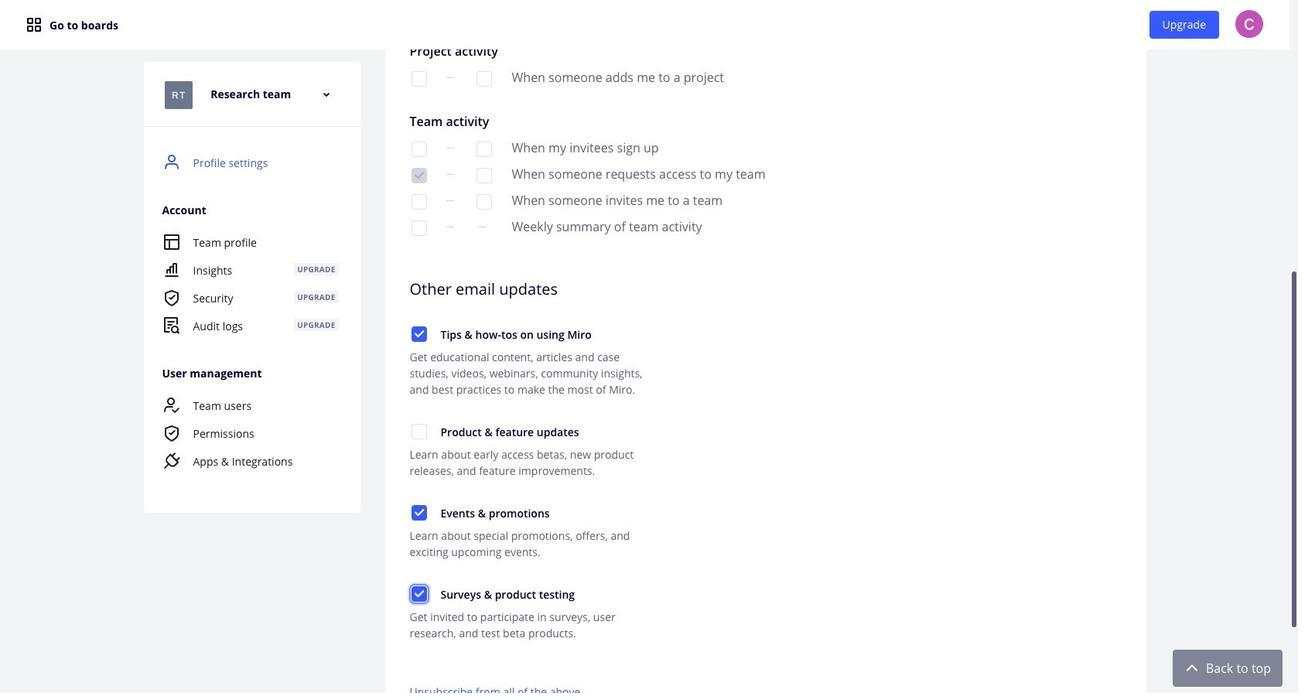 Task type: describe. For each thing, give the bounding box(es) containing it.
2 notifications via email button from the top
[[410, 140, 428, 159]]

notifications via slack button for 4th the notifications via email "button" from the top
[[475, 193, 493, 211]]

1 notifications via email button from the top
[[410, 70, 428, 88]]

2 menu from the top
[[144, 228, 357, 340]]

4 notifications via email button from the top
[[410, 193, 428, 211]]



Task type: locate. For each thing, give the bounding box(es) containing it.
1 menu from the top
[[144, 149, 357, 488]]

3 notifications via slack button from the top
[[475, 166, 493, 185]]

3 notifications via email button from the top
[[410, 166, 428, 185]]

Notifications via email button
[[410, 70, 428, 88], [410, 140, 428, 159], [410, 166, 428, 185], [410, 193, 428, 211], [410, 219, 428, 238]]

1 notifications via slack button from the top
[[475, 70, 493, 88]]

notifications via slack button for 3rd the notifications via email "button" from the bottom of the page
[[475, 166, 493, 185]]

spagx image
[[25, 15, 43, 34]]

4 notifications via slack button from the top
[[475, 193, 493, 211]]

notifications via slack button for 4th the notifications via email "button" from the bottom
[[475, 140, 493, 159]]

5 notifications via email button from the top
[[410, 219, 428, 238]]

notifications via slack button for 5th the notifications via email "button" from the bottom of the page
[[475, 70, 493, 88]]

3 menu from the top
[[144, 392, 357, 475]]

user menu: chirpy chipmunk image
[[1236, 10, 1264, 38]]

menu
[[144, 149, 357, 488], [144, 228, 357, 340], [144, 392, 357, 475]]

menu bar element
[[0, 0, 1290, 50]]

2 notifications via slack button from the top
[[475, 140, 493, 159]]

Notifications via slack button
[[475, 70, 493, 88], [475, 140, 493, 159], [475, 166, 493, 185], [475, 193, 493, 211]]

None button
[[410, 325, 428, 344], [410, 423, 428, 441], [410, 504, 428, 522], [410, 585, 428, 604], [410, 325, 428, 344], [410, 423, 428, 441], [410, 504, 428, 522], [410, 585, 428, 604]]



Task type: vqa. For each thing, say whether or not it's contained in the screenshot.
profile settings tab list
no



